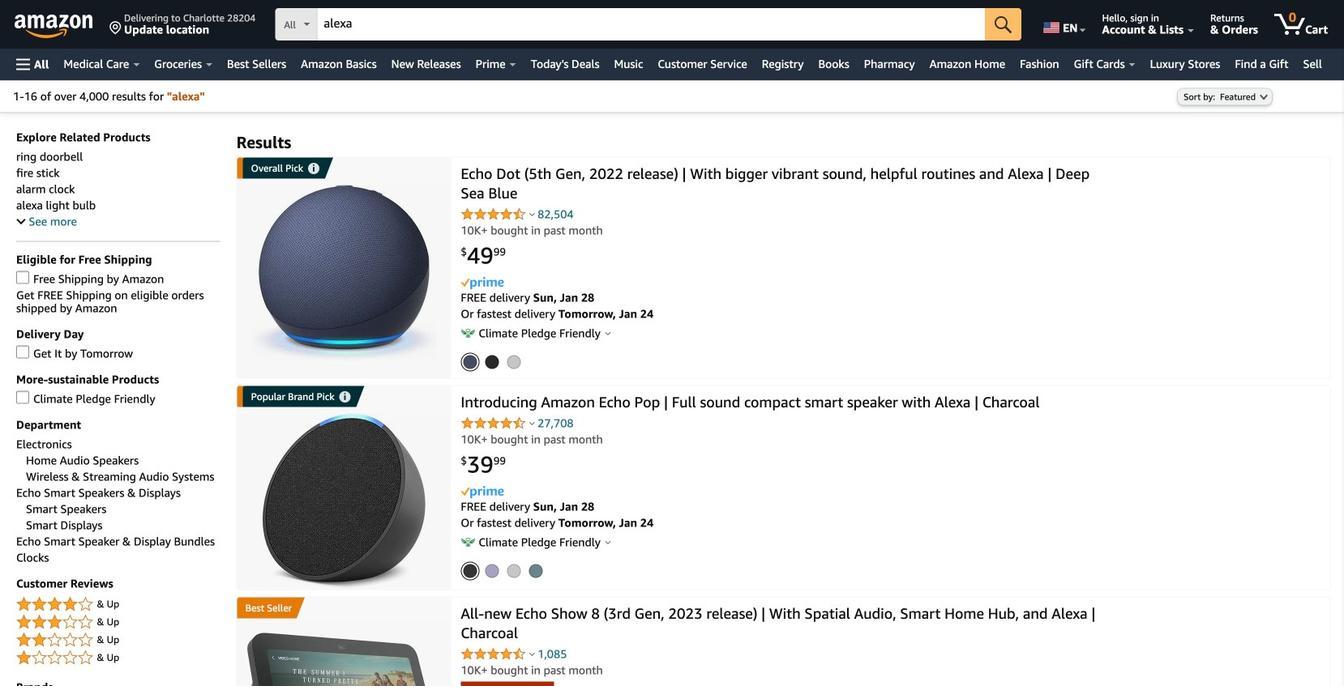 Task type: describe. For each thing, give the bounding box(es) containing it.
free delivery sun, jan 28 element for amazon prime image related to 'or fastest delivery tomorrow, jan 24' element for echo dot (5th gen, 2022 release) | with bigger vibrant sound, helpful routines and alexa | deep sea blue image
[[461, 291, 595, 304]]

amazon image
[[15, 15, 93, 39]]

echo dot (5th gen, 2022 release) | with bigger vibrant sound, helpful routines and alexa | deep sea blue image
[[252, 184, 436, 361]]

none search field inside navigation navigation
[[275, 8, 1022, 42]]

1 checkbox image from the top
[[16, 346, 29, 359]]

navigation navigation
[[0, 0, 1344, 80]]

or fastest delivery tomorrow, jan 24 element for introducing amazon echo pop | full sound compact smart speaker with alexa | charcoal image
[[461, 516, 654, 530]]

none submit inside navigation navigation
[[985, 8, 1022, 41]]



Task type: vqa. For each thing, say whether or not it's contained in the screenshot.
First and last name text box
no



Task type: locate. For each thing, give the bounding box(es) containing it.
free delivery sun, jan 28 element for amazon prime image associated with 'or fastest delivery tomorrow, jan 24' element corresponding to introducing amazon echo pop | full sound compact smart speaker with alexa | charcoal image
[[461, 500, 595, 514]]

1 or fastest delivery tomorrow, jan 24 element from the top
[[461, 307, 654, 321]]

0 vertical spatial or fastest delivery tomorrow, jan 24 element
[[461, 307, 654, 321]]

2 checkbox image from the top
[[16, 391, 29, 404]]

popover image
[[529, 653, 535, 657]]

amazon prime image
[[461, 277, 504, 290], [461, 487, 504, 499]]

all-new echo show 8 (3rd gen, 2023 release) | with spatial audio, smart home hub, and alexa | charcoal image
[[244, 633, 445, 687]]

None search field
[[275, 8, 1022, 42]]

2 free delivery sun, jan 28 element from the top
[[461, 500, 595, 514]]

1 vertical spatial amazon prime image
[[461, 487, 504, 499]]

2 stars & up element
[[16, 631, 220, 651]]

or fastest delivery tomorrow, jan 24 element
[[461, 307, 654, 321], [461, 516, 654, 530]]

1 star & up element
[[16, 649, 220, 669]]

dropdown image
[[1260, 94, 1268, 100]]

Search Amazon text field
[[317, 9, 985, 40]]

extender expand image
[[17, 216, 26, 225]]

1 vertical spatial checkbox image
[[16, 391, 29, 404]]

1 free delivery sun, jan 28 element from the top
[[461, 291, 595, 304]]

checkbox image
[[16, 271, 29, 284]]

group
[[237, 598, 297, 619]]

0 vertical spatial free delivery sun, jan 28 element
[[461, 291, 595, 304]]

amazon prime image for 'or fastest delivery tomorrow, jan 24' element for echo dot (5th gen, 2022 release) | with bigger vibrant sound, helpful routines and alexa | deep sea blue image
[[461, 277, 504, 290]]

1 vertical spatial free delivery sun, jan 28 element
[[461, 500, 595, 514]]

1 vertical spatial or fastest delivery tomorrow, jan 24 element
[[461, 516, 654, 530]]

0 vertical spatial amazon prime image
[[461, 277, 504, 290]]

popover image
[[529, 212, 535, 216], [605, 332, 611, 336], [529, 422, 535, 426], [605, 541, 611, 545]]

1 amazon prime image from the top
[[461, 277, 504, 290]]

4 stars & up element
[[16, 596, 220, 615]]

checkbox image
[[16, 346, 29, 359], [16, 391, 29, 404]]

None submit
[[985, 8, 1022, 41]]

introducing amazon echo pop | full sound compact smart speaker with alexa | charcoal image
[[262, 413, 427, 590]]

2 amazon prime image from the top
[[461, 487, 504, 499]]

2 or fastest delivery tomorrow, jan 24 element from the top
[[461, 516, 654, 530]]

3 stars & up element
[[16, 613, 220, 633]]

free delivery sun, jan 28 element
[[461, 291, 595, 304], [461, 500, 595, 514]]

0 vertical spatial checkbox image
[[16, 346, 29, 359]]

amazon prime image for 'or fastest delivery tomorrow, jan 24' element corresponding to introducing amazon echo pop | full sound compact smart speaker with alexa | charcoal image
[[461, 487, 504, 499]]

or fastest delivery tomorrow, jan 24 element for echo dot (5th gen, 2022 release) | with bigger vibrant sound, helpful routines and alexa | deep sea blue image
[[461, 307, 654, 321]]



